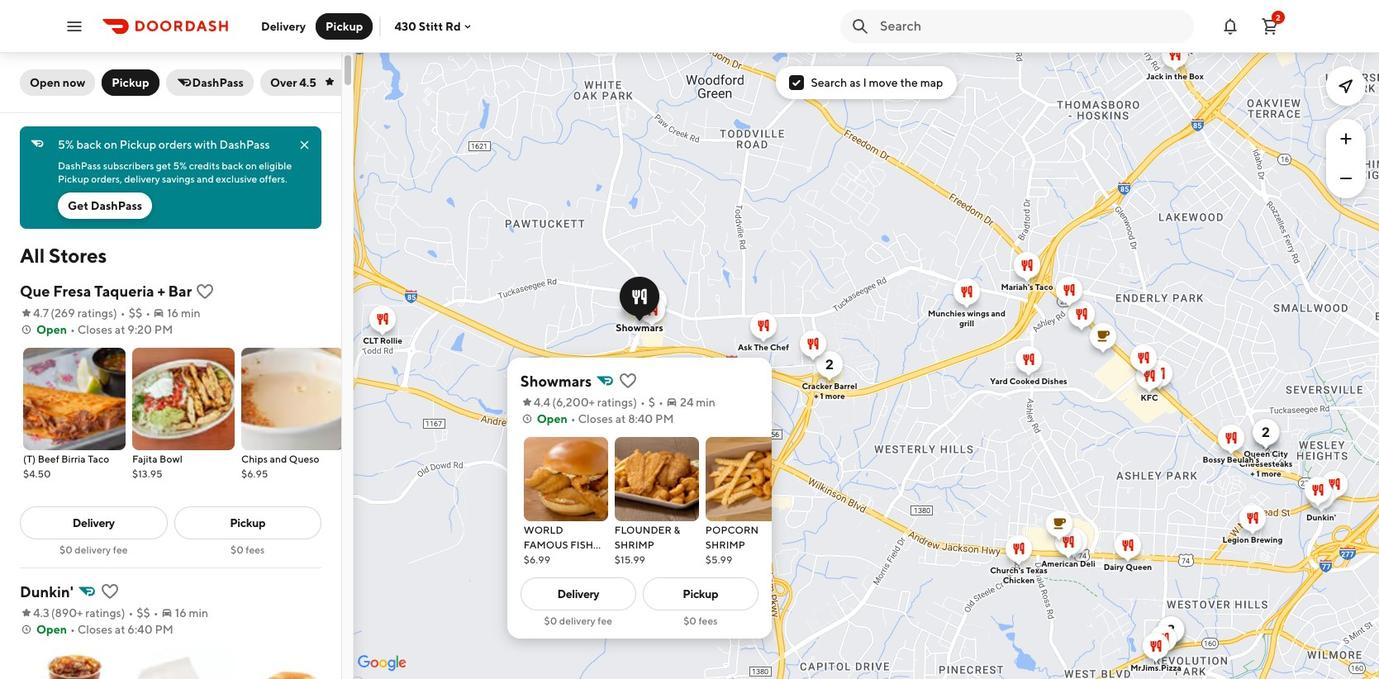 Task type: vqa. For each thing, say whether or not it's contained in the screenshot.
the bottom The See
no



Task type: locate. For each thing, give the bounding box(es) containing it.
pickup link down $6.95
[[174, 507, 322, 540]]

1 vertical spatial ratings
[[597, 396, 633, 409]]

1 shrimp from the left
[[615, 539, 654, 552]]

16 min for dunkin'
[[175, 607, 208, 620]]

1 vertical spatial • $$
[[129, 607, 150, 620]]

exclusive
[[216, 173, 257, 185]]

( right '4.3'
[[51, 607, 55, 620]]

zoom in image
[[1337, 129, 1357, 149]]

move
[[869, 76, 899, 89]]

1 horizontal spatial )
[[121, 607, 125, 620]]

pm right 6:40
[[155, 623, 174, 637]]

fresa
[[53, 283, 91, 300]]

fee for showmars
[[598, 615, 612, 628]]

delivery up ( 890+ ratings )
[[75, 544, 111, 556]]

queen city cheesesteaks + 1 more
[[1240, 449, 1293, 479], [1240, 449, 1293, 479]]

powered by google image
[[358, 656, 407, 672]]

fees down the $5.99
[[699, 615, 718, 628]]

all
[[20, 244, 45, 267]]

•
[[121, 307, 125, 320], [146, 307, 151, 320], [70, 323, 75, 337], [640, 396, 645, 409], [659, 396, 663, 409], [571, 413, 576, 426], [129, 607, 133, 620], [154, 607, 159, 620], [70, 623, 75, 637]]

delivery down sandwich
[[559, 615, 596, 628]]

shrimp inside flounder & shrimp $15.99
[[615, 539, 654, 552]]

2 vertical spatial pm
[[155, 623, 174, 637]]

0 vertical spatial fee
[[113, 544, 128, 556]]

delivery inside map 'region'
[[557, 588, 599, 601]]

2 button
[[1254, 10, 1287, 43]]

1 horizontal spatial fees
[[699, 615, 718, 628]]

pickup right delivery 'button'
[[326, 19, 363, 33]]

pickup
[[326, 19, 363, 33], [112, 76, 149, 89], [120, 138, 156, 151], [58, 173, 89, 185], [230, 517, 266, 530], [683, 588, 718, 601]]

0 vertical spatial $$
[[129, 307, 142, 320]]

dunkin'
[[1307, 513, 1337, 523], [1307, 513, 1337, 523], [20, 584, 73, 601]]

dashpass down orders,
[[91, 199, 142, 212]]

beulah's
[[1227, 455, 1260, 465], [1227, 455, 1260, 465]]

yard
[[990, 376, 1008, 386], [990, 376, 1008, 386]]

world
[[524, 524, 563, 537]]

click to add this store to your saved list image for showmars
[[618, 371, 638, 391]]

0 horizontal spatial click to add this store to your saved list image
[[100, 582, 119, 602]]

• down 269 on the left top of page
[[70, 323, 75, 337]]

2 horizontal spatial delivery
[[557, 588, 599, 601]]

fees inside map 'region'
[[699, 615, 718, 628]]

deli
[[1080, 559, 1096, 569], [1080, 559, 1096, 569]]

0 vertical spatial $0 fees
[[231, 544, 265, 556]]

0 vertical spatial at
[[115, 323, 125, 337]]

pickup link down the $5.99
[[643, 578, 758, 611]]

0 vertical spatial delivery
[[261, 19, 306, 33]]

back up exclusive
[[222, 160, 244, 172]]

click to add this store to your saved list image up ( 6,200+ ratings )
[[618, 371, 638, 391]]

1 vertical spatial click to add this store to your saved list image
[[100, 582, 119, 602]]

closes for que fresa taqueria + bar
[[77, 323, 113, 337]]

0 vertical spatial pickup button
[[316, 13, 373, 39]]

1 horizontal spatial pickup link
[[643, 578, 758, 611]]

delivery inside the dashpass subscribers get 5% credits back on eligible pickup orders, delivery savings and exclusive offers.
[[124, 173, 160, 185]]

0 horizontal spatial delivery
[[73, 517, 115, 530]]

and
[[197, 173, 214, 185], [991, 308, 1006, 318], [991, 308, 1006, 318], [270, 453, 287, 465]]

1 horizontal spatial $0 delivery fee
[[544, 615, 612, 628]]

pickup up subscribers
[[120, 138, 156, 151]]

1 horizontal spatial on
[[245, 160, 257, 172]]

• left $
[[640, 396, 645, 409]]

dashpass up orders,
[[58, 160, 101, 172]]

map region
[[338, 0, 1380, 680]]

2 vertical spatial min
[[189, 607, 208, 620]]

jack
[[1146, 71, 1164, 81], [1146, 71, 1164, 81]]

taco inside (t) beef birria taco $4.50
[[88, 453, 109, 465]]

closes down ( 6,200+ ratings )
[[578, 413, 613, 426]]

cracker
[[802, 381, 832, 391], [802, 381, 832, 391]]

1
[[820, 391, 824, 401], [820, 391, 824, 401], [1257, 469, 1260, 479], [1257, 469, 1260, 479]]

1 horizontal spatial shrimp
[[706, 539, 745, 552]]

at left 6:40
[[115, 623, 125, 637]]

map
[[921, 76, 944, 89]]

delivery up over
[[261, 19, 306, 33]]

pickup link inside map 'region'
[[643, 578, 758, 611]]

1 vertical spatial fees
[[699, 615, 718, 628]]

0 vertical spatial closes
[[77, 323, 113, 337]]

grill
[[960, 318, 974, 328], [960, 318, 974, 328]]

delivery
[[124, 173, 160, 185], [75, 544, 111, 556], [559, 615, 596, 628]]

0 vertical spatial pickup link
[[174, 507, 322, 540]]

delivery link down sandwich
[[520, 578, 636, 611]]

1 horizontal spatial click to add this store to your saved list image
[[618, 371, 638, 391]]

more
[[825, 391, 845, 401], [825, 391, 845, 401], [1262, 469, 1282, 479], [1262, 469, 1282, 479]]

get dashpass
[[68, 199, 142, 212]]

• $$ up 9:20
[[121, 307, 142, 320]]

0 vertical spatial 16
[[167, 307, 179, 320]]

2 vertical spatial (
[[51, 607, 55, 620]]

$0 fees for showmars
[[683, 615, 718, 628]]

0 horizontal spatial back
[[76, 138, 102, 151]]

1 vertical spatial delivery link
[[520, 578, 636, 611]]

at inside map 'region'
[[615, 413, 626, 426]]

at
[[115, 323, 125, 337], [615, 413, 626, 426], [115, 623, 125, 637]]

open inside map 'region'
[[537, 413, 567, 426]]

click to add this store to your saved list image
[[618, 371, 638, 391], [100, 582, 119, 602]]

delivery down sandwich
[[557, 588, 599, 601]]

pickup inside the dashpass subscribers get 5% credits back on eligible pickup orders, delivery savings and exclusive offers.
[[58, 173, 89, 185]]

2 horizontal spatial )
[[633, 396, 637, 409]]

0 horizontal spatial fees
[[246, 544, 265, 556]]

pickup up "get" at top
[[58, 173, 89, 185]]

on up subscribers
[[104, 138, 117, 151]]

0 vertical spatial delivery link
[[20, 507, 167, 540]]

0 vertical spatial on
[[104, 138, 117, 151]]

munchies
[[928, 308, 966, 318], [928, 308, 966, 318]]

430
[[395, 19, 417, 33]]

delivery for que fresa taqueria + bar
[[73, 517, 115, 530]]

0 horizontal spatial fee
[[113, 544, 128, 556]]

0 vertical spatial min
[[181, 307, 201, 320]]

1 vertical spatial )
[[633, 396, 637, 409]]

$0 fees inside map 'region'
[[683, 615, 718, 628]]

2 vertical spatial )
[[121, 607, 125, 620]]

$0 delivery fee
[[60, 544, 128, 556], [544, 615, 612, 628]]

2 vertical spatial ratings
[[85, 607, 121, 620]]

) left • $
[[633, 396, 637, 409]]

1 horizontal spatial fee
[[598, 615, 612, 628]]

delivery down subscribers
[[124, 173, 160, 185]]

delivery link for que fresa taqueria + bar
[[20, 507, 167, 540]]

open now
[[30, 76, 85, 89]]

on up exclusive
[[245, 160, 257, 172]]

$$
[[129, 307, 142, 320], [137, 607, 150, 620]]

2 vertical spatial closes
[[77, 623, 113, 637]]

( for showmars
[[552, 396, 556, 409]]

0 horizontal spatial pickup button
[[102, 69, 159, 96]]

fees
[[246, 544, 265, 556], [699, 615, 718, 628]]

popcorn shrimp image
[[706, 438, 790, 522]]

0 vertical spatial 5%
[[58, 138, 74, 151]]

$0
[[60, 544, 73, 556], [231, 544, 244, 556], [544, 615, 557, 628], [683, 615, 697, 628]]

shrimp
[[615, 539, 654, 552], [706, 539, 745, 552]]

0 vertical spatial delivery
[[124, 173, 160, 185]]

ratings up open • closes at 6:40 pm
[[85, 607, 121, 620]]

1 vertical spatial delivery
[[73, 517, 115, 530]]

min inside map 'region'
[[696, 396, 716, 409]]

1 vertical spatial 16 min
[[175, 607, 208, 620]]

2 vertical spatial delivery
[[557, 588, 599, 601]]

1 horizontal spatial back
[[222, 160, 244, 172]]

1 horizontal spatial delivery
[[124, 173, 160, 185]]

popcorn
[[706, 524, 759, 537]]

16
[[167, 307, 179, 320], [175, 607, 187, 620]]

16 min
[[167, 307, 201, 320], [175, 607, 208, 620]]

0 vertical spatial fees
[[246, 544, 265, 556]]

delivery inside map 'region'
[[559, 615, 596, 628]]

) up "open • closes at 9:20 pm"
[[113, 307, 117, 320]]

2 horizontal spatial delivery
[[559, 615, 596, 628]]

at left 9:20
[[115, 323, 125, 337]]

closes inside map 'region'
[[578, 413, 613, 426]]

yard cooked dishes
[[990, 376, 1068, 386], [990, 376, 1068, 386]]

shrimp up the $5.99
[[706, 539, 745, 552]]

closes down the ( 269 ratings )
[[77, 323, 113, 337]]

1 horizontal spatial delivery
[[261, 19, 306, 33]]

click to add this store to your saved list image up ( 890+ ratings )
[[100, 582, 119, 602]]

1 vertical spatial closes
[[578, 413, 613, 426]]

• $$ for que fresa taqueria + bar
[[121, 307, 142, 320]]

$0 fees down the $5.99
[[683, 615, 718, 628]]

taqueria
[[94, 283, 154, 300]]

chicken
[[1003, 575, 1035, 585], [1003, 575, 1035, 585]]

open inside button
[[30, 76, 60, 89]]

chips and queso image
[[241, 348, 344, 451]]

shrimp up $15.99 in the left bottom of the page
[[615, 539, 654, 552]]

church's
[[990, 566, 1025, 575], [990, 566, 1025, 575]]

$0 fees
[[231, 544, 265, 556], [683, 615, 718, 628]]

open left the now
[[30, 76, 60, 89]]

1 horizontal spatial delivery link
[[520, 578, 636, 611]]

pickup right the now
[[112, 76, 149, 89]]

1 horizontal spatial $0 fees
[[683, 615, 718, 628]]

church's texas chicken
[[990, 566, 1048, 585], [990, 566, 1048, 585]]

fajita bowl image
[[132, 348, 235, 451]]

Store search: begin typing to search for stores available on DoorDash text field
[[881, 17, 1185, 35]]

0 vertical spatial 16 min
[[167, 307, 201, 320]]

0 vertical spatial pm
[[154, 323, 173, 337]]

1 vertical spatial pickup link
[[643, 578, 758, 611]]

$0 delivery fee inside map 'region'
[[544, 615, 612, 628]]

• down 6,200+
[[571, 413, 576, 426]]

• down 890+
[[70, 623, 75, 637]]

delivery link down (t) beef birria taco $4.50
[[20, 507, 167, 540]]

0 horizontal spatial shrimp
[[615, 539, 654, 552]]

1 vertical spatial $0 delivery fee
[[544, 615, 612, 628]]

) inside map 'region'
[[633, 396, 637, 409]]

• right $
[[659, 396, 663, 409]]

1 vertical spatial fee
[[598, 615, 612, 628]]

0 vertical spatial • $$
[[121, 307, 142, 320]]

dashpass
[[192, 76, 244, 89], [220, 138, 270, 151], [58, 160, 101, 172], [91, 199, 142, 212]]

1 vertical spatial at
[[615, 413, 626, 426]]

( inside map 'region'
[[552, 396, 556, 409]]

flounder & shrimp $15.99
[[615, 524, 680, 567]]

open • closes at 8:40 pm
[[537, 413, 674, 426]]

closes down ( 890+ ratings )
[[77, 623, 113, 637]]

pm for dunkin'
[[155, 623, 174, 637]]

( right 4.7
[[51, 307, 54, 320]]

click to add this store to your saved list image inside map 'region'
[[618, 371, 638, 391]]

barrel
[[834, 381, 857, 391], [834, 381, 857, 391]]

queen
[[1244, 449, 1271, 459], [1244, 449, 1271, 459], [1126, 562, 1152, 572], [1126, 562, 1152, 572]]

$$ for que fresa taqueria + bar
[[129, 307, 142, 320]]

( for que fresa taqueria + bar
[[51, 307, 54, 320]]

5% inside the dashpass subscribers get 5% credits back on eligible pickup orders, delivery savings and exclusive offers.
[[173, 160, 187, 172]]

american deli
[[1042, 559, 1096, 569], [1042, 559, 1096, 569]]

pm down $
[[655, 413, 674, 426]]

on inside the dashpass subscribers get 5% credits back on eligible pickup orders, delivery savings and exclusive offers.
[[245, 160, 257, 172]]

1 horizontal spatial pickup button
[[316, 13, 373, 39]]

5% up "get" at top
[[58, 138, 74, 151]]

open down 4.7
[[36, 323, 67, 337]]

at left 8:40
[[615, 413, 626, 426]]

click to add this store to your saved list image for dunkin'
[[100, 582, 119, 602]]

$$ up 6:40
[[137, 607, 150, 620]]

mrjims.pizza
[[1131, 663, 1182, 673], [1131, 663, 1182, 673]]

0 vertical spatial (
[[51, 307, 54, 320]]

ratings up "open • closes at 9:20 pm"
[[77, 307, 113, 320]]

1 vertical spatial delivery
[[75, 544, 111, 556]]

box
[[1189, 71, 1204, 81], [1189, 71, 1204, 81]]

fees for que fresa taqueria + bar
[[246, 544, 265, 556]]

1 vertical spatial pm
[[655, 413, 674, 426]]

1 vertical spatial 16
[[175, 607, 187, 620]]

1 horizontal spatial 5%
[[173, 160, 187, 172]]

pm inside map 'region'
[[655, 413, 674, 426]]

1 vertical spatial $$
[[137, 607, 150, 620]]

pickup down the $5.99
[[683, 588, 718, 601]]

ratings up open • closes at 8:40 pm
[[597, 396, 633, 409]]

$0 delivery fee up ( 890+ ratings )
[[60, 544, 128, 556]]

2 shrimp from the left
[[706, 539, 745, 552]]

0 vertical spatial $0 delivery fee
[[60, 544, 128, 556]]

pm right 9:20
[[154, 323, 173, 337]]

at for showmars
[[615, 413, 626, 426]]

jack in the box
[[1146, 71, 1204, 81], [1146, 71, 1204, 81]]

5% up 'savings'
[[173, 160, 187, 172]]

$0 fees for que fresa taqueria + bar
[[231, 544, 265, 556]]

fajita bowl $13.95
[[132, 453, 183, 480]]

0 vertical spatial click to add this store to your saved list image
[[618, 371, 638, 391]]

• down 'taqueria'
[[121, 307, 125, 320]]

2 vertical spatial delivery
[[559, 615, 596, 628]]

1 vertical spatial on
[[245, 160, 257, 172]]

dashpass up the with
[[192, 76, 244, 89]]

$$ up 9:20
[[129, 307, 142, 320]]

ratings for dunkin'
[[85, 607, 121, 620]]

open for showmars
[[537, 413, 567, 426]]

1 vertical spatial $0 fees
[[683, 615, 718, 628]]

min
[[181, 307, 201, 320], [696, 396, 716, 409], [189, 607, 208, 620]]

fee inside map 'region'
[[598, 615, 612, 628]]

dairy queen
[[1104, 562, 1152, 572], [1104, 562, 1152, 572]]

0 horizontal spatial pickup link
[[174, 507, 322, 540]]

0 horizontal spatial 5%
[[58, 138, 74, 151]]

at for que fresa taqueria + bar
[[115, 323, 125, 337]]

• $$ up 6:40
[[129, 607, 150, 620]]

pickup button right the now
[[102, 69, 159, 96]]

rd
[[446, 19, 461, 33]]

wings
[[967, 308, 990, 318], [967, 308, 990, 318]]

open down 4.4
[[537, 413, 567, 426]]

min for que fresa taqueria + bar
[[181, 307, 201, 320]]

open
[[30, 76, 60, 89], [36, 323, 67, 337], [537, 413, 567, 426], [36, 623, 67, 637]]

0 horizontal spatial )
[[113, 307, 117, 320]]

0 horizontal spatial $0 fees
[[231, 544, 265, 556]]

2 vertical spatial at
[[115, 623, 125, 637]]

( right 4.4
[[552, 396, 556, 409]]

bossy
[[1203, 455, 1226, 465], [1203, 455, 1226, 465]]

0 vertical spatial back
[[76, 138, 102, 151]]

0 horizontal spatial $0 delivery fee
[[60, 544, 128, 556]]

0 horizontal spatial delivery
[[75, 544, 111, 556]]

0 vertical spatial ratings
[[77, 307, 113, 320]]

average rating of 4.7 out of 5 element
[[20, 305, 49, 322]]

ratings inside map 'region'
[[597, 396, 633, 409]]

) up open • closes at 6:40 pm
[[121, 607, 125, 620]]

closes
[[77, 323, 113, 337], [578, 413, 613, 426], [77, 623, 113, 637]]

fees down $6.95
[[246, 544, 265, 556]]

1 vertical spatial min
[[696, 396, 716, 409]]

)
[[113, 307, 117, 320], [633, 396, 637, 409], [121, 607, 125, 620]]

1 vertical spatial (
[[552, 396, 556, 409]]

open down '4.3'
[[36, 623, 67, 637]]

1 vertical spatial back
[[222, 160, 244, 172]]

back up orders,
[[76, 138, 102, 151]]

24
[[680, 396, 694, 409]]

0 vertical spatial )
[[113, 307, 117, 320]]

ask
[[738, 342, 752, 352], [738, 342, 752, 352]]

1 vertical spatial 5%
[[173, 160, 187, 172]]

delivery for showmars
[[559, 615, 596, 628]]

0 horizontal spatial delivery link
[[20, 507, 167, 540]]

cracker barrel + 1 more
[[802, 381, 857, 401], [802, 381, 857, 401]]

$0 fees down $6.95
[[231, 544, 265, 556]]

and inside the dashpass subscribers get 5% credits back on eligible pickup orders, delivery savings and exclusive offers.
[[197, 173, 214, 185]]

Search as I move the map checkbox
[[790, 75, 805, 90]]

over
[[270, 76, 297, 89]]

pickup button left 430
[[316, 13, 373, 39]]

pm for que fresa taqueria + bar
[[154, 323, 173, 337]]

closes for dunkin'
[[77, 623, 113, 637]]

brewing
[[1251, 535, 1283, 545], [1251, 535, 1283, 545]]

$0 delivery fee down sandwich
[[544, 615, 612, 628]]

delivery down (t) beef birria taco $4.50
[[73, 517, 115, 530]]

average rating of 4.4 out of 5 element
[[520, 395, 550, 411]]

dishes
[[1042, 376, 1068, 386], [1042, 376, 1068, 386]]



Task type: describe. For each thing, give the bounding box(es) containing it.
delivery for que fresa taqueria + bar
[[75, 544, 111, 556]]

que fresa taqueria + bar
[[20, 283, 192, 300]]

890+
[[55, 607, 83, 620]]

beef
[[38, 453, 59, 465]]

savings
[[162, 173, 195, 185]]

ratings for que fresa taqueria + bar
[[77, 307, 113, 320]]

open now button
[[20, 69, 95, 96]]

pm for showmars
[[655, 413, 674, 426]]

click to add this store to your saved list image
[[195, 282, 215, 302]]

dashpass inside button
[[192, 76, 244, 89]]

queso
[[289, 453, 320, 465]]

0 horizontal spatial on
[[104, 138, 117, 151]]

world famous fish sandwich
[[524, 524, 593, 567]]

flounder & shrimp image
[[615, 438, 699, 522]]

dashpass up exclusive
[[220, 138, 270, 151]]

pickup inside map 'region'
[[683, 588, 718, 601]]

min for dunkin'
[[189, 607, 208, 620]]

) for dunkin'
[[121, 607, 125, 620]]

dashpass subscribers get 5% credits back on eligible pickup orders, delivery savings and exclusive offers.
[[58, 160, 294, 185]]

orders
[[159, 138, 192, 151]]

16 for que fresa taqueria + bar
[[167, 307, 179, 320]]

• up 6:40
[[129, 607, 133, 620]]

open for que fresa taqueria + bar
[[36, 323, 67, 337]]

6:40
[[128, 623, 153, 637]]

min for showmars
[[696, 396, 716, 409]]

4.4
[[534, 396, 550, 409]]

&
[[674, 524, 680, 537]]

• up open • closes at 6:40 pm
[[154, 607, 159, 620]]

notification bell image
[[1221, 16, 1241, 36]]

as
[[850, 76, 861, 89]]

dashpass inside 'button'
[[91, 199, 142, 212]]

( for dunkin'
[[51, 607, 55, 620]]

recenter the map image
[[1337, 76, 1357, 96]]

now
[[63, 76, 85, 89]]

get dashpass button
[[58, 193, 152, 219]]

zoom out image
[[1337, 169, 1357, 189]]

open • closes at 9:20 pm
[[36, 323, 173, 337]]

16 for dunkin'
[[175, 607, 187, 620]]

$5.99
[[706, 554, 732, 567]]

) for showmars
[[633, 396, 637, 409]]

delivery button
[[251, 13, 316, 39]]

average rating of 4.3 out of 5 element
[[20, 605, 49, 622]]

sandwich
[[524, 554, 581, 567]]

$6.95
[[241, 468, 268, 480]]

back inside the dashpass subscribers get 5% credits back on eligible pickup orders, delivery savings and exclusive offers.
[[222, 160, 244, 172]]

4.7
[[33, 307, 49, 320]]

credits
[[189, 160, 220, 172]]

pickup down $6.95
[[230, 517, 266, 530]]

bar
[[168, 283, 192, 300]]

delivery inside delivery 'button'
[[261, 19, 306, 33]]

stores
[[49, 244, 107, 267]]

over 4.5
[[270, 76, 317, 89]]

i
[[864, 76, 867, 89]]

with
[[194, 138, 217, 151]]

$6.99
[[524, 554, 550, 567]]

world famous fish sandwich image
[[524, 438, 608, 522]]

• $
[[640, 396, 655, 409]]

birria
[[61, 453, 86, 465]]

4.3
[[33, 607, 49, 620]]

430 stitt rd
[[395, 19, 461, 33]]

search
[[812, 76, 848, 89]]

5% back on pickup orders with dashpass
[[58, 138, 270, 151]]

( 6,200+ ratings )
[[552, 396, 637, 409]]

all stores
[[20, 244, 107, 267]]

open for dunkin'
[[36, 623, 67, 637]]

( 269 ratings )
[[51, 307, 117, 320]]

$
[[648, 396, 655, 409]]

fee for que fresa taqueria + bar
[[113, 544, 128, 556]]

$15.99
[[615, 554, 645, 567]]

fajita
[[132, 453, 158, 465]]

pickup link for showmars
[[643, 578, 758, 611]]

2
[[1277, 12, 1281, 22]]

6,200+
[[556, 396, 595, 409]]

(t)
[[23, 453, 36, 465]]

pickup link for que fresa taqueria + bar
[[174, 507, 322, 540]]

24 min
[[680, 396, 716, 409]]

closes for showmars
[[578, 413, 613, 426]]

chips and queso $6.95
[[241, 453, 320, 480]]

and inside chips and queso $6.95
[[270, 453, 287, 465]]

orders,
[[91, 173, 122, 185]]

bowl
[[160, 453, 183, 465]]

• $$ for dunkin'
[[129, 607, 150, 620]]

get
[[68, 199, 88, 212]]

que
[[20, 283, 50, 300]]

1 vertical spatial pickup button
[[102, 69, 159, 96]]

get
[[156, 160, 171, 172]]

shrimp inside popcorn shrimp $5.99
[[706, 539, 745, 552]]

eligible
[[259, 160, 292, 172]]

offers.
[[259, 173, 287, 185]]

9:20
[[128, 323, 152, 337]]

269
[[54, 307, 75, 320]]

• up 9:20
[[146, 307, 151, 320]]

$0 delivery fee for showmars
[[544, 615, 612, 628]]

fees for showmars
[[699, 615, 718, 628]]

stitt
[[419, 19, 443, 33]]

$$ for dunkin'
[[137, 607, 150, 620]]

$0 delivery fee for que fresa taqueria + bar
[[60, 544, 128, 556]]

8:40
[[628, 413, 653, 426]]

chips
[[241, 453, 268, 465]]

dashpass inside the dashpass subscribers get 5% credits back on eligible pickup orders, delivery savings and exclusive offers.
[[58, 160, 101, 172]]

delivery link for showmars
[[520, 578, 636, 611]]

4 items, open order cart image
[[1261, 16, 1281, 36]]

search as i move the map
[[812, 76, 944, 89]]

dashpass button
[[166, 69, 254, 96]]

( 890+ ratings )
[[51, 607, 125, 620]]

(t) beef birria taco image
[[23, 348, 126, 451]]

$4.50
[[23, 468, 51, 480]]

430 stitt rd button
[[395, 19, 474, 33]]

famous
[[524, 539, 568, 552]]

) for que fresa taqueria + bar
[[113, 307, 117, 320]]

4.5
[[300, 76, 317, 89]]

(t) beef birria taco $4.50
[[23, 453, 109, 480]]

open menu image
[[64, 16, 84, 36]]

open • closes at 6:40 pm
[[36, 623, 174, 637]]

16 min for que fresa taqueria + bar
[[167, 307, 201, 320]]

over 4.5 button
[[260, 69, 370, 96]]

subscribers
[[103, 160, 154, 172]]

flounder
[[615, 524, 672, 537]]

delivery for showmars
[[557, 588, 599, 601]]

ratings for showmars
[[597, 396, 633, 409]]

fish
[[570, 539, 593, 552]]

popcorn shrimp $5.99
[[706, 524, 759, 567]]

at for dunkin'
[[115, 623, 125, 637]]

$13.95
[[132, 468, 163, 480]]



